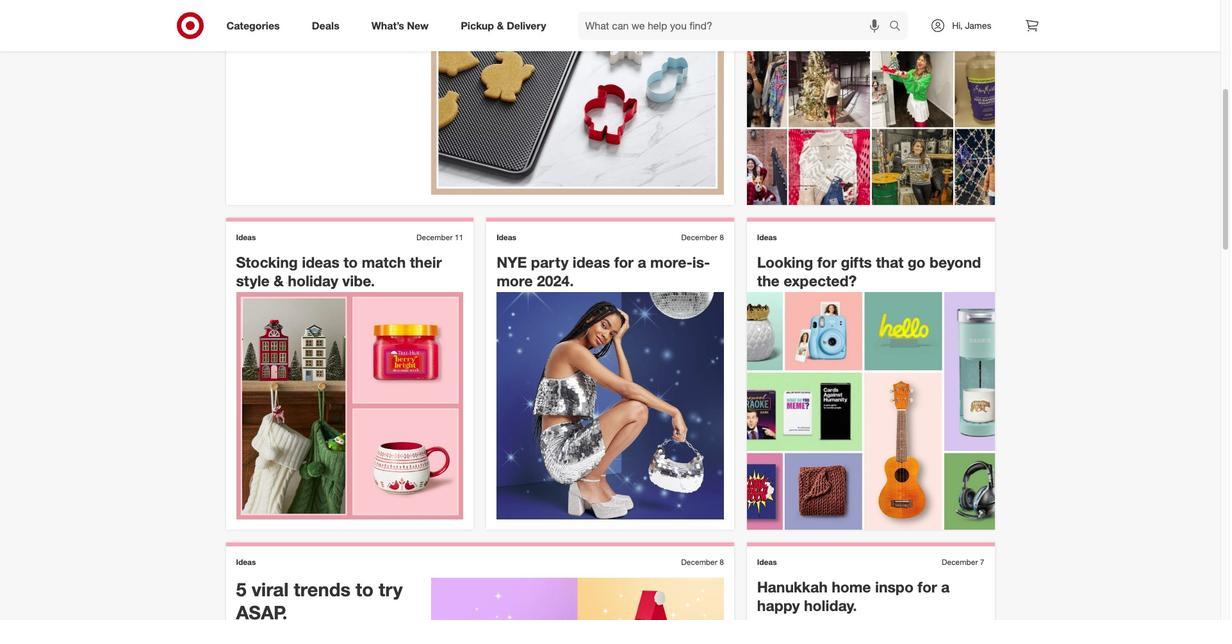 Task type: vqa. For each thing, say whether or not it's contained in the screenshot.
their
yes



Task type: locate. For each thing, give the bounding box(es) containing it.
pickup & delivery link
[[450, 12, 562, 40]]

the
[[757, 271, 779, 289]]

expected?
[[784, 271, 857, 289]]

0 horizontal spatial &
[[274, 271, 284, 289]]

0 horizontal spatial a
[[638, 253, 646, 271]]

collage of gift ideas image
[[747, 292, 995, 530]]

1 vertical spatial to
[[356, 578, 373, 601]]

ideas up looking
[[757, 232, 777, 242]]

deals
[[312, 19, 339, 32]]

& right the pickup
[[497, 19, 504, 32]]

december for nye party ideas for a more-is- more 2024.
[[681, 232, 717, 242]]

1 vertical spatial december 8
[[681, 557, 724, 567]]

a inside nye party ideas for a more-is- more 2024.
[[638, 253, 646, 271]]

december 7
[[942, 557, 984, 567]]

ideas up nye
[[497, 232, 516, 242]]

2 ideas from the left
[[573, 253, 610, 271]]

1 8 from the top
[[720, 232, 724, 242]]

1 horizontal spatial a
[[941, 578, 950, 596]]

8 for nye party ideas for a more-is- more 2024.
[[720, 232, 724, 242]]

viral
[[252, 578, 289, 601]]

1 vertical spatial 8
[[720, 557, 724, 567]]

0 horizontal spatial for
[[614, 253, 634, 271]]

to inside stocking ideas to match their style & holiday vibe.
[[343, 253, 358, 271]]

2 horizontal spatial for
[[918, 578, 937, 596]]

for
[[614, 253, 634, 271], [817, 253, 837, 271], [918, 578, 937, 596]]

to up the vibe.
[[343, 253, 358, 271]]

7
[[980, 557, 984, 567]]

style
[[236, 271, 270, 289]]

looking for gifts that go beyond the expected?
[[757, 253, 981, 289]]

a down 'december 7'
[[941, 578, 950, 596]]

more
[[497, 271, 533, 289]]

0 vertical spatial 8
[[720, 232, 724, 242]]

stocking
[[236, 253, 298, 271]]

0 vertical spatial a
[[638, 253, 646, 271]]

2 8 from the top
[[720, 557, 724, 567]]

5 viral trends to try asap.
[[236, 578, 403, 620]]

for inside hanukkah home inspo for a happy holiday.
[[918, 578, 937, 596]]

hanukkah home inspo for a happy holiday.
[[757, 578, 950, 614]]

search
[[884, 20, 914, 33]]

new
[[407, 19, 429, 32]]

for inside looking for gifts that go beyond the expected?
[[817, 253, 837, 271]]

for up expected?
[[817, 253, 837, 271]]

1 vertical spatial a
[[941, 578, 950, 596]]

ideas up hanukkah
[[757, 557, 777, 567]]

collage of people showing off their #targetstyle image
[[747, 0, 995, 205]]

december 8
[[681, 232, 724, 242], [681, 557, 724, 567]]

ideas for 5 viral trends to try asap.
[[236, 557, 256, 567]]

0 vertical spatial to
[[343, 253, 358, 271]]

nye
[[497, 253, 527, 271]]

ideas up holiday
[[302, 253, 339, 271]]

1 horizontal spatial ideas
[[573, 253, 610, 271]]

a inside hanukkah home inspo for a happy holiday.
[[941, 578, 950, 596]]

party
[[531, 253, 568, 271]]

december
[[416, 232, 453, 242], [681, 232, 717, 242], [681, 557, 717, 567], [942, 557, 978, 567]]

ideas for nye party ideas for a more-is- more 2024.
[[497, 232, 516, 242]]

for inside nye party ideas for a more-is- more 2024.
[[614, 253, 634, 271]]

What can we help you find? suggestions appear below search field
[[578, 12, 893, 40]]

search button
[[884, 12, 914, 42]]

for left more-
[[614, 253, 634, 271]]

to inside "5 viral trends to try asap."
[[356, 578, 373, 601]]

beyond
[[930, 253, 981, 271]]

0 vertical spatial december 8
[[681, 232, 724, 242]]

for for inspo
[[918, 578, 937, 596]]

december 8 for 5 viral trends to try asap.
[[681, 557, 724, 567]]

to
[[343, 253, 358, 271], [356, 578, 373, 601]]

1 vertical spatial &
[[274, 271, 284, 289]]

for right "inspo"
[[918, 578, 937, 596]]

8
[[720, 232, 724, 242], [720, 557, 724, 567]]

&
[[497, 19, 504, 32], [274, 271, 284, 289]]

1 ideas from the left
[[302, 253, 339, 271]]

what's
[[371, 19, 404, 32]]

ideas
[[302, 253, 339, 271], [573, 253, 610, 271]]

holiday.
[[804, 596, 857, 614]]

8 for 5 viral trends to try asap.
[[720, 557, 724, 567]]

1 horizontal spatial for
[[817, 253, 837, 271]]

a for inspo
[[941, 578, 950, 596]]

1 december 8 from the top
[[681, 232, 724, 242]]

kids' cookie party essentials you need this holiday. image
[[431, 0, 724, 195]]

stocking ideas to match their style & holiday vibe. image
[[236, 292, 463, 520]]

to left try
[[356, 578, 373, 601]]

pickup
[[461, 19, 494, 32]]

a
[[638, 253, 646, 271], [941, 578, 950, 596]]

a for ideas
[[638, 253, 646, 271]]

ideas
[[236, 232, 256, 242], [497, 232, 516, 242], [757, 232, 777, 242], [236, 557, 256, 567], [757, 557, 777, 567]]

5
[[236, 578, 246, 601]]

ideas up 2024.
[[573, 253, 610, 271]]

a left more-
[[638, 253, 646, 271]]

& down stocking
[[274, 271, 284, 289]]

1 horizontal spatial &
[[497, 19, 504, 32]]

ideas up stocking
[[236, 232, 256, 242]]

0 horizontal spatial ideas
[[302, 253, 339, 271]]

delivery
[[507, 19, 546, 32]]

ideas up 5
[[236, 557, 256, 567]]

try
[[379, 578, 403, 601]]

pickup & delivery
[[461, 19, 546, 32]]

2 december 8 from the top
[[681, 557, 724, 567]]



Task type: describe. For each thing, give the bounding box(es) containing it.
0 vertical spatial &
[[497, 19, 504, 32]]

happy
[[757, 596, 800, 614]]

inspo
[[875, 578, 914, 596]]

what's new link
[[361, 12, 445, 40]]

ideas for stocking ideas to match their style & holiday vibe.
[[236, 232, 256, 242]]

2024.
[[537, 271, 574, 289]]

go
[[908, 253, 926, 271]]

hi,
[[952, 20, 963, 31]]

trends
[[294, 578, 350, 601]]

deals link
[[301, 12, 355, 40]]

categories link
[[216, 12, 296, 40]]

james
[[965, 20, 991, 31]]

hanukkah
[[757, 578, 828, 596]]

vibe.
[[342, 271, 375, 289]]

11
[[455, 232, 463, 242]]

what's new
[[371, 19, 429, 32]]

december for stocking ideas to match their style & holiday vibe.
[[416, 232, 453, 242]]

& inside stocking ideas to match their style & holiday vibe.
[[274, 271, 284, 289]]

nye party ideas for a more-is-more 2024. image
[[497, 292, 724, 520]]

for for ideas
[[614, 253, 634, 271]]

match
[[362, 253, 406, 271]]

ideas inside stocking ideas to match their style & holiday vibe.
[[302, 253, 339, 271]]

ideas inside nye party ideas for a more-is- more 2024.
[[573, 253, 610, 271]]

categories
[[226, 19, 280, 32]]

nye party ideas for a more-is- more 2024.
[[497, 253, 710, 289]]

asap.
[[236, 601, 287, 620]]

gifts
[[841, 253, 872, 271]]

december 11
[[416, 232, 463, 242]]

stocking ideas to match their style & holiday vibe.
[[236, 253, 442, 289]]

that
[[876, 253, 903, 271]]

5 viral trends to try asap. image
[[431, 578, 724, 620]]

hi, james
[[952, 20, 991, 31]]

looking
[[757, 253, 813, 271]]

holiday
[[288, 271, 338, 289]]

home
[[832, 578, 871, 596]]

their
[[410, 253, 442, 271]]

december 8 for nye party ideas for a more-is- more 2024.
[[681, 232, 724, 242]]

more-
[[650, 253, 692, 271]]

is-
[[692, 253, 710, 271]]

december for 5 viral trends to try asap.
[[681, 557, 717, 567]]



